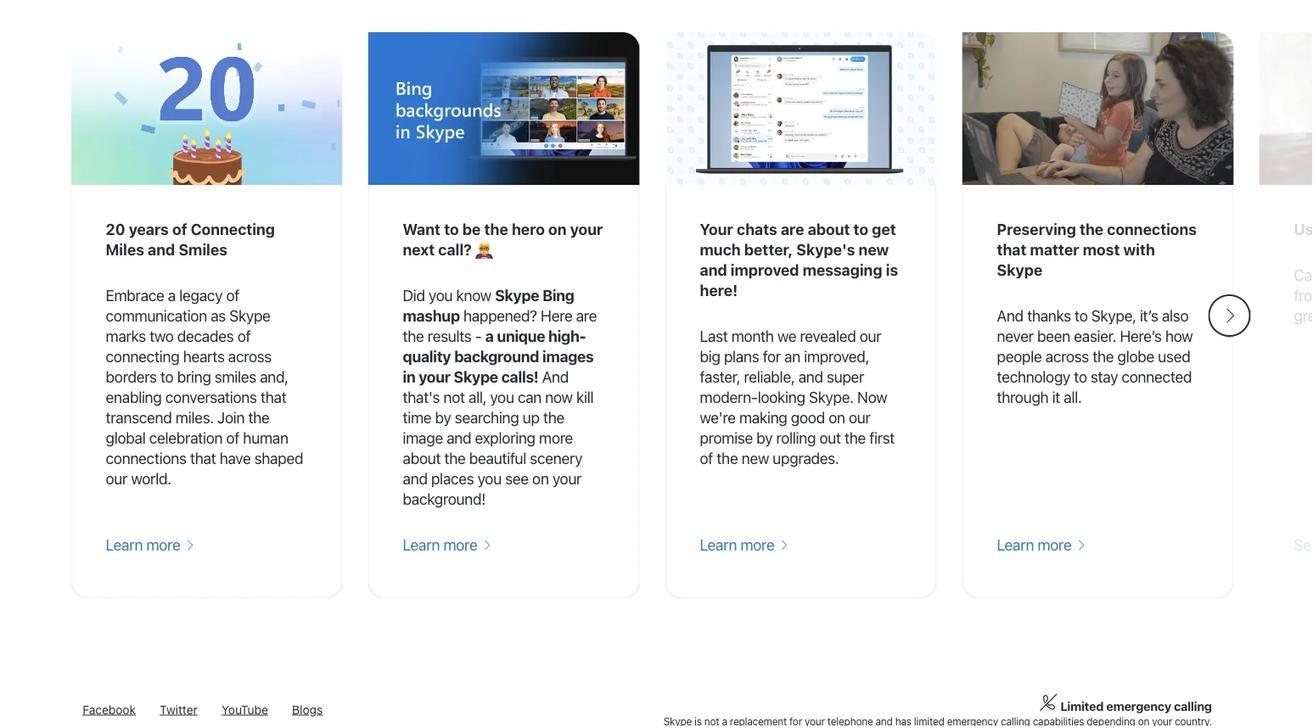 Task type: vqa. For each thing, say whether or not it's contained in the screenshot.
World inside World Subscription
no



Task type: locate. For each thing, give the bounding box(es) containing it.
1 horizontal spatial a
[[485, 327, 494, 345]]

1 vertical spatial that
[[261, 388, 286, 406]]

youtube link
[[222, 703, 268, 717]]

more
[[539, 429, 573, 447], [146, 536, 180, 554], [443, 536, 477, 554], [740, 536, 774, 554], [1038, 536, 1071, 554]]

it's
[[1140, 307, 1158, 325]]

new down 'get'
[[859, 240, 889, 259]]

be
[[462, 220, 481, 238]]

and down years
[[148, 240, 175, 259]]

1 vertical spatial by
[[756, 429, 773, 447]]

to left 'get'
[[854, 220, 868, 238]]

picture of skype light stage call in progress with bing backgrounds and text bing backgrounds in skype. image
[[368, 32, 640, 185]]

1 vertical spatial are
[[576, 307, 597, 325]]

first
[[869, 429, 895, 447]]

2 vertical spatial on
[[532, 469, 549, 488]]

blogs
[[292, 703, 323, 717]]

miles.
[[176, 408, 214, 427]]

time
[[403, 408, 431, 427]]

that down and,
[[261, 388, 286, 406]]

that down 'celebration'
[[190, 449, 216, 467]]

improved
[[731, 261, 799, 279]]

technology
[[997, 368, 1070, 386]]

shaped
[[254, 449, 303, 467]]

you up mashup
[[429, 286, 453, 304]]

0 horizontal spatial are
[[576, 307, 597, 325]]

2 learn more link from the left
[[403, 535, 492, 556]]

0 vertical spatial a
[[168, 286, 176, 304]]

1 horizontal spatial that
[[261, 388, 286, 406]]

and
[[997, 307, 1024, 325], [542, 368, 569, 386]]

new inside your chats are about to get much better, skype's new and improved messaging is here!
[[859, 240, 889, 259]]

0 vertical spatial by
[[435, 408, 451, 427]]

have
[[220, 449, 251, 467]]

to inside your chats are about to get much better, skype's new and improved messaging is here!
[[854, 220, 868, 238]]

the up 🦸
[[484, 220, 508, 238]]

skype up happened?
[[495, 286, 539, 304]]

1 vertical spatial your
[[419, 368, 450, 386]]

learn more for and thanks to skype, it's also never been easier. here's how people across the globe used technology to stay connected through it all.
[[997, 536, 1075, 554]]

and up here!
[[700, 261, 727, 279]]

we
[[777, 327, 796, 345]]

1 horizontal spatial about
[[808, 220, 850, 238]]

kill
[[576, 388, 593, 406]]

about down "image"
[[403, 449, 441, 467]]

learn more link for embrace a legacy of communication as skype marks two decades of connecting hearts across borders to bring smiles and, enabling conversations that transcend miles. join the global celebration of human connections that have shaped our world.
[[106, 535, 194, 556]]

learn more link for last month we revealed our big plans for an improved, faster, reliable, and super modern-looking skype. now we're making good on our promise by rolling out the first of the new upgrades.
[[700, 535, 789, 556]]

and up now
[[542, 368, 569, 386]]

0 vertical spatial on
[[548, 220, 567, 238]]

now
[[545, 388, 573, 406]]

learn for embrace a legacy of communication as skype marks two decades of connecting hearts across borders to bring smiles and, enabling conversations that transcend miles. join the global celebration of human connections that have shaped our world.
[[106, 536, 143, 554]]

0 vertical spatial are
[[781, 220, 804, 238]]

smiles
[[215, 368, 256, 386]]

1 horizontal spatial and
[[997, 307, 1024, 325]]

2 vertical spatial your
[[552, 469, 582, 488]]

to left be
[[444, 220, 459, 238]]

by down making
[[756, 429, 773, 447]]

0 horizontal spatial new
[[742, 449, 769, 467]]

the inside 'embrace a legacy of communication as skype marks two decades of connecting hearts across borders to bring smiles and, enabling conversations that transcend miles. join the global celebration of human connections that have shaped our world.'
[[248, 408, 269, 427]]

exploring
[[475, 429, 535, 447]]

thanks
[[1027, 307, 1071, 325]]

your
[[570, 220, 603, 238], [419, 368, 450, 386], [552, 469, 582, 488]]

happened?
[[463, 307, 537, 325]]

the inside the preserving the connections that matter most with skype
[[1080, 220, 1104, 238]]

0 horizontal spatial connections
[[106, 449, 186, 467]]

unique
[[497, 327, 545, 345]]

4 learn from the left
[[997, 536, 1034, 554]]

1 across from the left
[[228, 347, 272, 365]]

connections
[[1107, 220, 1197, 238], [106, 449, 186, 467]]

in
[[403, 368, 415, 386]]

1 vertical spatial on
[[829, 408, 845, 427]]

and,
[[260, 368, 288, 386]]

on inside ​want to be the hero on your next call? 🦸
[[548, 220, 567, 238]]

1 horizontal spatial across
[[1046, 347, 1089, 365]]

across inside 'embrace a legacy of communication as skype marks two decades of connecting hearts across borders to bring smiles and, enabling conversations that transcend miles. join the global celebration of human connections that have shaped our world.'
[[228, 347, 272, 365]]

messaging
[[803, 261, 882, 279]]

your down scenery
[[552, 469, 582, 488]]

learn for did you know
[[403, 536, 440, 554]]

out
[[819, 429, 841, 447]]

used
[[1158, 347, 1190, 365]]

and inside last month we revealed our big plans for an improved, faster, reliable, and super modern-looking skype. now we're making good on our promise by rolling out the first of the new upgrades.
[[798, 368, 823, 386]]

across down been
[[1046, 347, 1089, 365]]

3 learn more from the left
[[700, 536, 778, 554]]

skype up all,
[[454, 368, 498, 386]]

0 vertical spatial you
[[429, 286, 453, 304]]

and up background!
[[403, 469, 427, 488]]

0 horizontal spatial by
[[435, 408, 451, 427]]

picture of skype logo and cake celebrating 20 years of skype image
[[71, 32, 342, 185]]

new
[[859, 240, 889, 259], [742, 449, 769, 467]]

are up 'better,' on the right
[[781, 220, 804, 238]]

for
[[763, 347, 781, 365]]

more for and thanks to skype, it's also never been easier. here's how people across the globe used technology to stay connected through it all.
[[1038, 536, 1071, 554]]

0 vertical spatial about
[[808, 220, 850, 238]]

to
[[444, 220, 459, 238], [854, 220, 868, 238], [1075, 307, 1088, 325], [160, 368, 173, 386], [1074, 368, 1087, 386]]

to up 'all.'
[[1074, 368, 1087, 386]]

here's
[[1120, 327, 1162, 345]]

1 horizontal spatial are
[[781, 220, 804, 238]]

1 horizontal spatial connections
[[1107, 220, 1197, 238]]

not
[[443, 388, 465, 406]]

and inside 20 years of connecting miles and smiles
[[148, 240, 175, 259]]

our down now
[[849, 408, 871, 427]]

your chats are about to get much better, skype's new and improved messaging is here!
[[700, 220, 898, 299]]

0 vertical spatial and
[[997, 307, 1024, 325]]

faster,
[[700, 368, 740, 386]]

a inside 'embrace a legacy of communication as skype marks two decades of connecting hearts across borders to bring smiles and, enabling conversations that transcend miles. join the global celebration of human connections that have shaped our world.'
[[168, 286, 176, 304]]

embrace
[[106, 286, 164, 304]]

of up smiles at the top
[[172, 220, 187, 238]]

we're
[[700, 408, 736, 427]]

get
[[872, 220, 896, 238]]

1 vertical spatial new
[[742, 449, 769, 467]]

1 learn from the left
[[106, 536, 143, 554]]

never
[[997, 327, 1034, 345]]

skype inside a unique high- quality background images in your skype calls!
[[454, 368, 498, 386]]

4 learn more link from the left
[[997, 535, 1086, 556]]

and inside 'and that's not all, you can now kill time by searching up the image and exploring more about the beautiful scenery and places you see on your background!'
[[542, 368, 569, 386]]

by inside last month we revealed our big plans for an improved, faster, reliable, and super modern-looking skype. now we're making good on our promise by rolling out the first of the new upgrades.
[[756, 429, 773, 447]]

1 vertical spatial about
[[403, 449, 441, 467]]

2 learn more from the left
[[403, 536, 481, 554]]

0 horizontal spatial and
[[542, 368, 569, 386]]

2 across from the left
[[1046, 347, 1089, 365]]

0 horizontal spatial across
[[228, 347, 272, 365]]

2 learn from the left
[[403, 536, 440, 554]]

across up smiles
[[228, 347, 272, 365]]

on down skype.
[[829, 408, 845, 427]]

a inside a unique high- quality background images in your skype calls!
[[485, 327, 494, 345]]

2 vertical spatial our
[[106, 469, 127, 488]]

about up skype's
[[808, 220, 850, 238]]

our
[[860, 327, 881, 345], [849, 408, 871, 427], [106, 469, 127, 488]]

decades
[[177, 327, 234, 345]]

1 vertical spatial and
[[542, 368, 569, 386]]

background
[[454, 347, 539, 365]]

all.
[[1064, 388, 1082, 406]]

about inside your chats are about to get much better, skype's new and improved messaging is here!
[[808, 220, 850, 238]]

beautiful
[[469, 449, 526, 467]]

the right "out"
[[845, 429, 866, 447]]

to inside 'embrace a legacy of communication as skype marks two decades of connecting hearts across borders to bring smiles and, enabling conversations that transcend miles. join the global celebration of human connections that have shaped our world.'
[[160, 368, 173, 386]]

3 learn more link from the left
[[700, 535, 789, 556]]

1 vertical spatial our
[[849, 408, 871, 427]]

our up improved,
[[860, 327, 881, 345]]

the down now
[[543, 408, 564, 427]]

0 vertical spatial connections
[[1107, 220, 1197, 238]]

of inside 20 years of connecting miles and smiles
[[172, 220, 187, 238]]

are inside happened? here are the results -
[[576, 307, 597, 325]]

0 horizontal spatial a
[[168, 286, 176, 304]]

you right all,
[[490, 388, 514, 406]]

4 learn more from the left
[[997, 536, 1075, 554]]

1 vertical spatial connections
[[106, 449, 186, 467]]

2 horizontal spatial that
[[997, 240, 1027, 259]]

0 vertical spatial new
[[859, 240, 889, 259]]

1 learn more link from the left
[[106, 535, 194, 556]]

of
[[172, 220, 187, 238], [226, 286, 239, 304], [237, 327, 251, 345], [226, 429, 239, 447], [700, 449, 713, 467]]

and down an on the right
[[798, 368, 823, 386]]

of down join
[[226, 429, 239, 447]]

know
[[456, 286, 491, 304]]

big
[[700, 347, 720, 365]]

are
[[781, 220, 804, 238], [576, 307, 597, 325]]

happened? here are the results -
[[403, 307, 597, 345]]

the up human on the left bottom
[[248, 408, 269, 427]]

1 horizontal spatial by
[[756, 429, 773, 447]]

global
[[106, 429, 146, 447]]

of down promise
[[700, 449, 713, 467]]

learn more link for and thanks to skype, it's also never been easier. here's how people across the globe used technology to stay connected through it all.
[[997, 535, 1086, 556]]

preserving
[[997, 220, 1076, 238]]

the up quality
[[403, 327, 424, 345]]

0 vertical spatial that
[[997, 240, 1027, 259]]

connections up 'with'
[[1107, 220, 1197, 238]]

1 vertical spatial a
[[485, 327, 494, 345]]

on right hero
[[548, 220, 567, 238]]

the up places
[[444, 449, 466, 467]]

you down beautiful
[[478, 469, 502, 488]]

by down not
[[435, 408, 451, 427]]

new inside last month we revealed our big plans for an improved, faster, reliable, and super modern-looking skype. now we're making good on our promise by rolling out the first of the new upgrades.
[[742, 449, 769, 467]]

two
[[149, 327, 174, 345]]

that
[[997, 240, 1027, 259], [261, 388, 286, 406], [190, 449, 216, 467]]

the inside ​want to be the hero on your next call? 🦸
[[484, 220, 508, 238]]

conversations
[[165, 388, 257, 406]]

our left world.
[[106, 469, 127, 488]]

the down promise
[[717, 449, 738, 467]]

your down quality
[[419, 368, 450, 386]]

on right the see
[[532, 469, 549, 488]]

searching
[[455, 408, 519, 427]]

your right hero
[[570, 220, 603, 238]]

connections inside the preserving the connections that matter most with skype
[[1107, 220, 1197, 238]]

did you know
[[403, 286, 495, 304]]

the up most
[[1080, 220, 1104, 238]]

high-
[[548, 327, 586, 345]]

twitter
[[160, 703, 198, 717]]

that down preserving
[[997, 240, 1027, 259]]

preserving the connections that matter most with skype
[[997, 220, 1197, 279]]

a unique high- quality background images in your skype calls!
[[403, 327, 594, 386]]

see
[[505, 469, 529, 488]]

1 learn more from the left
[[106, 536, 184, 554]]

1 horizontal spatial new
[[859, 240, 889, 259]]

are inside your chats are about to get much better, skype's new and improved messaging is here!
[[781, 220, 804, 238]]

a up communication
[[168, 286, 176, 304]]

and thanks to skype, it's also never been easier. here's how people across the globe used technology to stay connected through it all.
[[997, 307, 1193, 406]]

the up stay
[[1093, 347, 1114, 365]]

connections up world.
[[106, 449, 186, 467]]

0 horizontal spatial that
[[190, 449, 216, 467]]

also
[[1162, 307, 1189, 325]]

are up high-
[[576, 307, 597, 325]]

0 horizontal spatial about
[[403, 449, 441, 467]]

3 learn from the left
[[700, 536, 737, 554]]

and inside your chats are about to get much better, skype's new and improved messaging is here!
[[700, 261, 727, 279]]

are for here
[[576, 307, 597, 325]]

about
[[808, 220, 850, 238], [403, 449, 441, 467]]

here
[[541, 307, 572, 325]]

your
[[700, 220, 733, 238]]

skype inside 'embrace a legacy of communication as skype marks two decades of connecting hearts across borders to bring smiles and, enabling conversations that transcend miles. join the global celebration of human connections that have shaped our world.'
[[229, 307, 270, 325]]

new down promise
[[742, 449, 769, 467]]

0 vertical spatial your
[[570, 220, 603, 238]]

borders
[[106, 368, 157, 386]]

picture of skype modern message chat with side bar. image
[[665, 32, 937, 185]]

skype inside the preserving the connections that matter most with skype
[[997, 261, 1043, 279]]

can
[[518, 388, 542, 406]]

1 vertical spatial you
[[490, 388, 514, 406]]

skype down matter
[[997, 261, 1043, 279]]

skype right as
[[229, 307, 270, 325]]

to left bring
[[160, 368, 173, 386]]

our inside 'embrace a legacy of communication as skype marks two decades of connecting hearts across borders to bring smiles and, enabling conversations that transcend miles. join the global celebration of human connections that have shaped our world.'
[[106, 469, 127, 488]]

are for chats
[[781, 220, 804, 238]]

2 vertical spatial you
[[478, 469, 502, 488]]

image
[[403, 429, 443, 447]]

and up never
[[997, 307, 1024, 325]]

a right the "-"
[[485, 327, 494, 345]]

and inside and thanks to skype, it's also never been easier. here's how people across the globe used technology to stay connected through it all.
[[997, 307, 1024, 325]]

rolling
[[776, 429, 816, 447]]



Task type: describe. For each thing, give the bounding box(es) containing it.
month
[[731, 327, 774, 345]]

smiles
[[179, 240, 227, 259]]

scenery
[[530, 449, 582, 467]]

learn more for embrace a legacy of communication as skype marks two decades of connecting hearts across borders to bring smiles and, enabling conversations that transcend miles. join the global celebration of human connections that have shaped our world.
[[106, 536, 184, 554]]

skype inside skype bing mashup
[[495, 286, 539, 304]]

next
[[403, 240, 435, 259]]

last month we revealed our big plans for an improved, faster, reliable, and super modern-looking skype. now we're making good on our promise by rolling out the first of the new upgrades.
[[700, 327, 895, 467]]

skype.
[[809, 388, 854, 406]]

chats
[[737, 220, 777, 238]]

call?
[[438, 240, 472, 259]]

learn for and thanks to skype, it's also never been easier. here's how people across the globe used technology to stay connected through it all.
[[997, 536, 1034, 554]]

people
[[997, 347, 1042, 365]]

bing
[[543, 286, 574, 304]]

facebook link
[[83, 703, 136, 717]]

with
[[1123, 240, 1155, 259]]

blogs link
[[292, 703, 323, 717]]

super
[[827, 368, 864, 386]]

world.
[[131, 469, 171, 488]]

revealed
[[800, 327, 856, 345]]

transcend
[[106, 408, 172, 427]]

images
[[542, 347, 594, 365]]

now
[[857, 388, 887, 406]]

🦸
[[475, 240, 491, 259]]

20
[[106, 220, 125, 238]]

to up easier. in the right top of the page
[[1075, 307, 1088, 325]]

bring
[[177, 368, 211, 386]]

your inside a unique high- quality background images in your skype calls!
[[419, 368, 450, 386]]

learn for last month we revealed our big plans for an improved, faster, reliable, and super modern-looking skype. now we're making good on our promise by rolling out the first of the new upgrades.
[[700, 536, 737, 554]]

easier.
[[1074, 327, 1116, 345]]

-
[[475, 327, 482, 345]]

more for embrace a legacy of communication as skype marks two decades of connecting hearts across borders to bring smiles and, enabling conversations that transcend miles. join the global celebration of human connections that have shaped our world.
[[146, 536, 180, 554]]

looking
[[758, 388, 805, 406]]

up
[[523, 408, 540, 427]]

join
[[217, 408, 245, 427]]

modern-
[[700, 388, 758, 406]]

limited
[[1060, 699, 1104, 713]]

calling
[[1174, 699, 1212, 713]]

been
[[1037, 327, 1070, 345]]

enabling
[[106, 388, 162, 406]]

connections inside 'embrace a legacy of communication as skype marks two decades of connecting hearts across borders to bring smiles and, enabling conversations that transcend miles. join the global celebration of human connections that have shaped our world.'
[[106, 449, 186, 467]]

family calling grandfather to stay connected. image
[[962, 32, 1234, 185]]

limited emergency calling
[[1060, 699, 1212, 713]]

better,
[[744, 240, 793, 259]]

more inside 'and that's not all, you can now kill time by searching up the image and exploring more about the beautiful scenery and places you see on your background!'
[[539, 429, 573, 447]]

learn more link for did you know
[[403, 535, 492, 556]]

learn more for did you know
[[403, 536, 481, 554]]

of right legacy
[[226, 286, 239, 304]]

did
[[403, 286, 425, 304]]

much
[[700, 240, 741, 259]]

connected
[[1122, 368, 1192, 386]]

marks
[[106, 327, 146, 345]]

years
[[129, 220, 169, 238]]

legacy
[[179, 286, 222, 304]]

it
[[1052, 388, 1060, 406]]

skype bing mashup
[[403, 286, 574, 325]]

that's
[[403, 388, 440, 406]]

and that's not all, you can now kill time by searching up the image and exploring more about the beautiful scenery and places you see on your background!
[[403, 368, 593, 508]]

of inside last month we revealed our big plans for an improved, faster, reliable, and super modern-looking skype. now we're making good on our promise by rolling out the first of the new upgrades.
[[700, 449, 713, 467]]

youtube
[[222, 703, 268, 717]]

human
[[243, 429, 288, 447]]

skype,
[[1091, 307, 1136, 325]]

and for never
[[997, 307, 1024, 325]]

on inside 'and that's not all, you can now kill time by searching up the image and exploring more about the beautiful scenery and places you see on your background!'
[[532, 469, 549, 488]]

2 vertical spatial that
[[190, 449, 216, 467]]

all,
[[469, 388, 487, 406]]

connecting
[[191, 220, 275, 238]]

places
[[431, 469, 474, 488]]

your inside ​want to be the hero on your next call? 🦸
[[570, 220, 603, 238]]

hearts
[[183, 347, 225, 365]]

the inside and thanks to skype, it's also never been easier. here's how people across the globe used technology to stay connected through it all.
[[1093, 347, 1114, 365]]

an
[[784, 347, 800, 365]]

how
[[1165, 327, 1193, 345]]

0 vertical spatial our
[[860, 327, 881, 345]]

miles
[[106, 240, 144, 259]]

and for now
[[542, 368, 569, 386]]

and down searching at the left
[[447, 429, 471, 447]]

of right decades
[[237, 327, 251, 345]]

​want to be the hero on your next call? 🦸
[[403, 220, 603, 259]]

to inside ​want to be the hero on your next call? 🦸
[[444, 220, 459, 238]]

your inside 'and that's not all, you can now kill time by searching up the image and exploring more about the beautiful scenery and places you see on your background!'
[[552, 469, 582, 488]]

that inside the preserving the connections that matter most with skype
[[997, 240, 1027, 259]]

celebration
[[149, 429, 223, 447]]

promise
[[700, 429, 753, 447]]

reliable,
[[744, 368, 795, 386]]

last
[[700, 327, 728, 345]]

communication
[[106, 307, 207, 325]]

across inside and thanks to skype, it's also never been easier. here's how people across the globe used technology to stay connected through it all.
[[1046, 347, 1089, 365]]

facebook
[[83, 703, 136, 717]]

results
[[428, 327, 471, 345]]

plans
[[724, 347, 759, 365]]

about inside 'and that's not all, you can now kill time by searching up the image and exploring more about the beautiful scenery and places you see on your background!'
[[403, 449, 441, 467]]

twitter link
[[160, 703, 198, 717]]

making
[[739, 408, 787, 427]]

the inside happened? here are the results -
[[403, 327, 424, 345]]

most
[[1083, 240, 1120, 259]]

on inside last month we revealed our big plans for an improved, faster, reliable, and super modern-looking skype. now we're making good on our promise by rolling out the first of the new upgrades.
[[829, 408, 845, 427]]

background!
[[403, 490, 486, 508]]

20 years of connecting miles and smiles
[[106, 220, 275, 259]]

more for did you know
[[443, 536, 477, 554]]

more for last month we revealed our big plans for an improved, faster, reliable, and super modern-looking skype. now we're making good on our promise by rolling out the first of the new upgrades.
[[740, 536, 774, 554]]

mashup
[[403, 307, 460, 325]]

learn more for last month we revealed our big plans for an improved, faster, reliable, and super modern-looking skype. now we're making good on our promise by rolling out the first of the new upgrades.
[[700, 536, 778, 554]]

by inside 'and that's not all, you can now kill time by searching up the image and exploring more about the beautiful scenery and places you see on your background!'
[[435, 408, 451, 427]]



